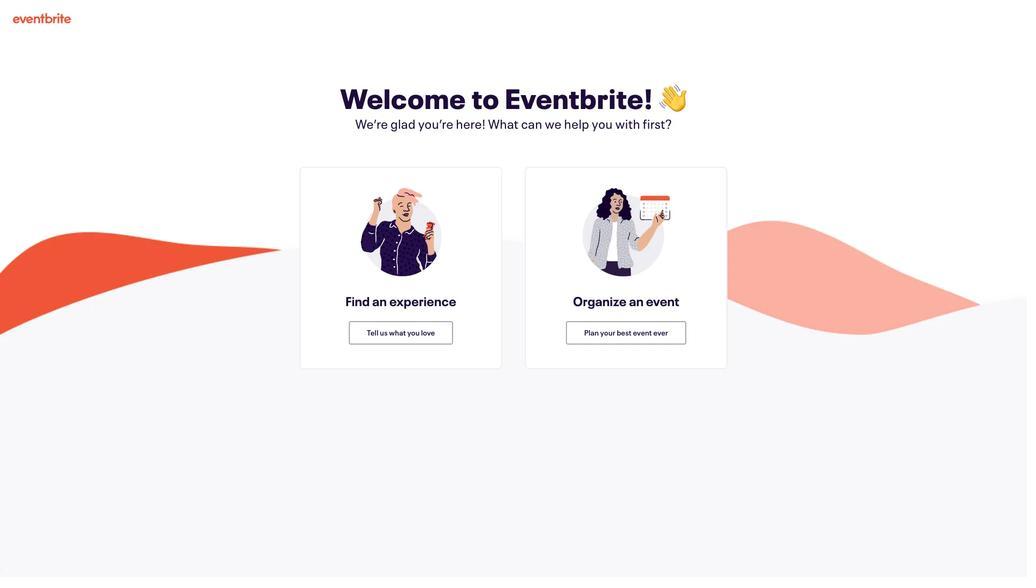 Task type: describe. For each thing, give the bounding box(es) containing it.
find an experience
[[346, 293, 457, 310]]

0 vertical spatial event
[[646, 293, 680, 310]]

👋
[[659, 80, 688, 117]]

ever
[[654, 328, 668, 338]]

you inside welcome to eventbrite! 👋 we're glad you're here! what can we help you with first?
[[592, 116, 613, 133]]

best
[[617, 328, 632, 338]]

can
[[521, 116, 543, 133]]

plan your best event ever button
[[566, 321, 687, 345]]

tell us what you love button
[[349, 321, 453, 345]]

eventbrite!
[[505, 80, 654, 117]]

your
[[601, 328, 616, 338]]

an for experience
[[373, 293, 387, 310]]

first?
[[643, 116, 672, 133]]

plan your best event ever
[[584, 328, 668, 338]]

love
[[421, 328, 435, 338]]

we
[[545, 116, 562, 133]]

glad
[[391, 116, 416, 133]]

welcome to eventbrite! 👋 we're glad you're here! what can we help you with first?
[[341, 80, 688, 133]]

organize
[[573, 293, 627, 310]]

here!
[[456, 116, 486, 133]]

to
[[472, 80, 500, 117]]

organize an event
[[573, 293, 680, 310]]



Task type: vqa. For each thing, say whether or not it's contained in the screenshot.
left you
yes



Task type: locate. For each thing, give the bounding box(es) containing it.
event up "ever"
[[646, 293, 680, 310]]

event left "ever"
[[633, 328, 652, 338]]

1 vertical spatial you
[[407, 328, 420, 338]]

an up plan your best event ever
[[629, 293, 644, 310]]

0 vertical spatial you
[[592, 116, 613, 133]]

an
[[373, 293, 387, 310], [629, 293, 644, 310]]

find
[[346, 293, 370, 310]]

event inside button
[[633, 328, 652, 338]]

0 horizontal spatial you
[[407, 328, 420, 338]]

an right find at the bottom of the page
[[373, 293, 387, 310]]

1 horizontal spatial you
[[592, 116, 613, 133]]

tell
[[367, 328, 379, 338]]

you're
[[418, 116, 454, 133]]

you
[[592, 116, 613, 133], [407, 328, 420, 338]]

we're
[[356, 116, 388, 133]]

you left love at the bottom left of the page
[[407, 328, 420, 338]]

welcome
[[341, 80, 466, 117]]

1 vertical spatial event
[[633, 328, 652, 338]]

you left with
[[592, 116, 613, 133]]

us
[[380, 328, 388, 338]]

with
[[616, 116, 641, 133]]

2 an from the left
[[629, 293, 644, 310]]

what
[[488, 116, 519, 133]]

event
[[646, 293, 680, 310], [633, 328, 652, 338]]

1 horizontal spatial an
[[629, 293, 644, 310]]

an for event
[[629, 293, 644, 310]]

what
[[389, 328, 406, 338]]

tell us what you love
[[367, 328, 435, 338]]

plan
[[584, 328, 599, 338]]

0 horizontal spatial an
[[373, 293, 387, 310]]

you inside tell us what you love button
[[407, 328, 420, 338]]

experience
[[390, 293, 457, 310]]

1 an from the left
[[373, 293, 387, 310]]

help
[[564, 116, 590, 133]]



